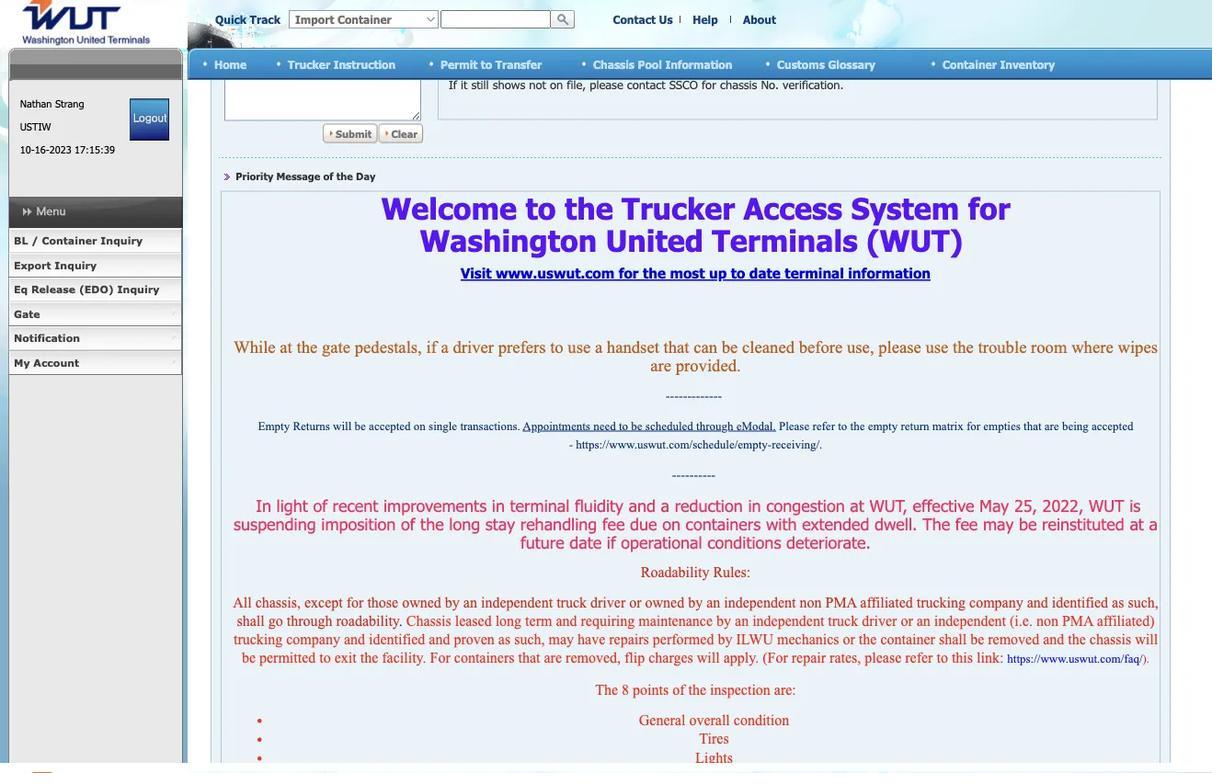 Task type: vqa. For each thing, say whether or not it's contained in the screenshot.
10:34:16
no



Task type: locate. For each thing, give the bounding box(es) containing it.
gate link
[[8, 303, 182, 327]]

my account link
[[8, 351, 182, 376]]

inquiry up export inquiry link
[[101, 235, 143, 247]]

notification
[[14, 333, 80, 345]]

1 horizontal spatial container
[[943, 58, 997, 71]]

eq release (edo) inquiry link
[[8, 278, 182, 303]]

inquiry for (edo)
[[117, 284, 159, 296]]

export inquiry
[[14, 259, 97, 272]]

container left inventory
[[943, 58, 997, 71]]

account
[[33, 357, 79, 369]]

/
[[31, 235, 38, 247]]

1 vertical spatial container
[[42, 235, 97, 247]]

pool
[[638, 58, 662, 71]]

inquiry
[[101, 235, 143, 247], [55, 259, 97, 272], [117, 284, 159, 296]]

container up the export inquiry
[[42, 235, 97, 247]]

None text field
[[441, 11, 551, 29]]

to
[[481, 58, 492, 71]]

bl / container inquiry link
[[8, 230, 182, 254]]

help
[[693, 13, 718, 26]]

chassis pool information
[[593, 58, 733, 71]]

transfer
[[496, 58, 542, 71]]

bl
[[14, 235, 28, 247]]

0 horizontal spatial container
[[42, 235, 97, 247]]

trucker instruction
[[288, 58, 396, 71]]

instruction
[[334, 58, 396, 71]]

inquiry right (edo)
[[117, 284, 159, 296]]

track
[[250, 13, 281, 26]]

strang
[[55, 98, 84, 110]]

about link
[[743, 13, 776, 26]]

16-
[[35, 144, 49, 156]]

information
[[666, 58, 733, 71]]

chassis
[[593, 58, 635, 71]]

inquiry for container
[[101, 235, 143, 247]]

eq
[[14, 284, 28, 296]]

release
[[31, 284, 76, 296]]

ustiw
[[20, 121, 51, 133]]

home
[[214, 58, 247, 71]]

0 vertical spatial container
[[943, 58, 997, 71]]

container inventory
[[943, 58, 1055, 71]]

help link
[[693, 13, 718, 26]]

inquiry down 'bl / container inquiry'
[[55, 259, 97, 272]]

permit
[[441, 58, 478, 71]]

container
[[943, 58, 997, 71], [42, 235, 97, 247]]

container inside bl / container inquiry link
[[42, 235, 97, 247]]

my account
[[14, 357, 79, 369]]

inquiry inside bl / container inquiry link
[[101, 235, 143, 247]]

0 vertical spatial inquiry
[[101, 235, 143, 247]]

1 vertical spatial inquiry
[[55, 259, 97, 272]]

inquiry inside eq release (edo) inquiry link
[[117, 284, 159, 296]]

2023
[[49, 144, 71, 156]]

2 vertical spatial inquiry
[[117, 284, 159, 296]]



Task type: describe. For each thing, give the bounding box(es) containing it.
about
[[743, 13, 776, 26]]

permit to transfer
[[441, 58, 542, 71]]

bl / container inquiry
[[14, 235, 143, 247]]

glossary
[[828, 58, 876, 71]]

17:15:39
[[75, 144, 115, 156]]

nathan
[[20, 98, 52, 110]]

notification link
[[8, 327, 182, 351]]

inventory
[[1000, 58, 1055, 71]]

my
[[14, 357, 30, 369]]

export
[[14, 259, 51, 272]]

contact us link
[[613, 13, 673, 26]]

gate
[[14, 308, 40, 321]]

eq release (edo) inquiry
[[14, 284, 159, 296]]

export inquiry link
[[8, 254, 182, 278]]

login image
[[130, 99, 169, 141]]

contact us
[[613, 13, 673, 26]]

customs
[[777, 58, 825, 71]]

nathan strang
[[20, 98, 84, 110]]

(edo)
[[79, 284, 114, 296]]

inquiry inside export inquiry link
[[55, 259, 97, 272]]

us
[[659, 13, 673, 26]]

quick
[[215, 13, 247, 26]]

customs glossary
[[777, 58, 876, 71]]

contact
[[613, 13, 656, 26]]

10-
[[20, 144, 35, 156]]

trucker
[[288, 58, 330, 71]]

10-16-2023 17:15:39
[[20, 144, 115, 156]]

quick track
[[215, 13, 281, 26]]



